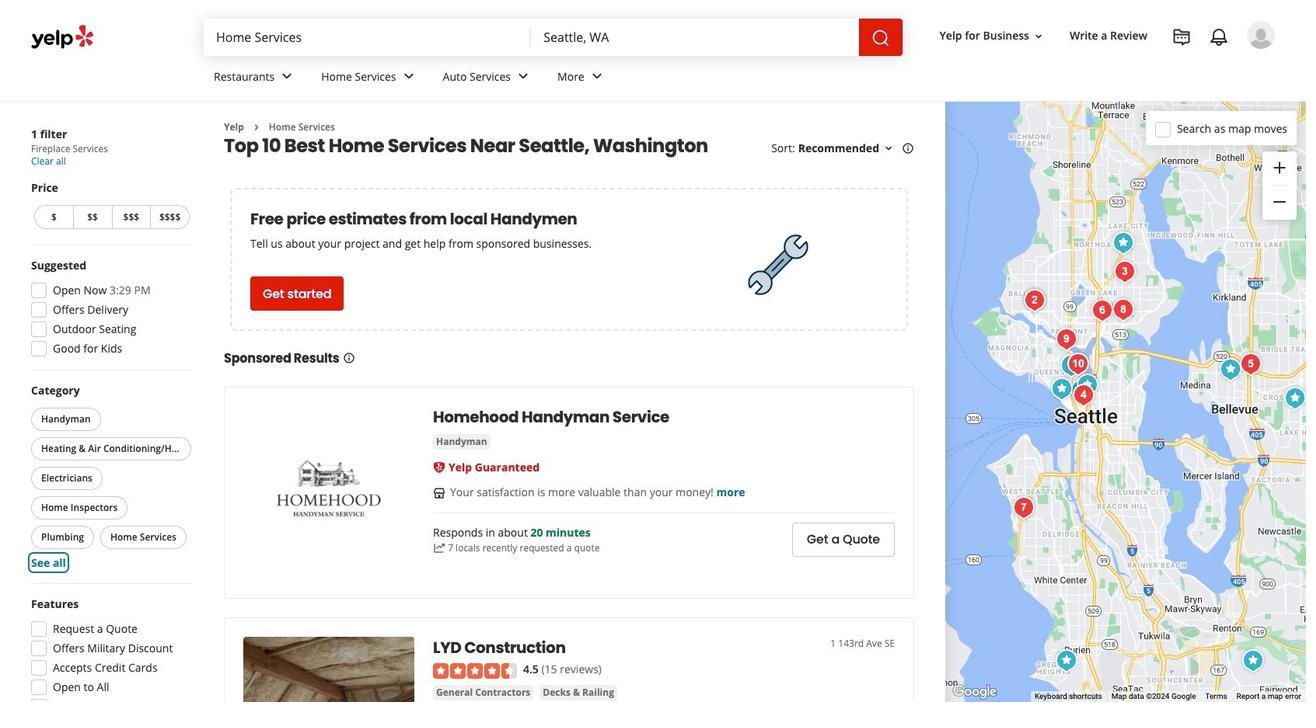 Task type: locate. For each thing, give the bounding box(es) containing it.
16 chevron down v2 image
[[1033, 30, 1045, 43]]

1 horizontal spatial 24 chevron down v2 image
[[588, 67, 606, 86]]

None field
[[204, 19, 531, 56], [531, 19, 859, 56]]

1 vertical spatial 16 info v2 image
[[343, 352, 355, 365]]

none field things to do, nail salons, plumbers
[[204, 19, 531, 56]]

business categories element
[[201, 56, 1275, 101]]

4 seasons painting & pressure washing image
[[1056, 350, 1087, 381]]

your home builders image
[[1019, 285, 1050, 316]]

16 info v2 image
[[902, 142, 914, 155], [343, 352, 355, 365]]

0 vertical spatial 16 info v2 image
[[902, 142, 914, 155]]

simplicity home energy image
[[1110, 256, 1141, 287]]

4.5 star rating image
[[433, 664, 517, 679]]

0 horizontal spatial 24 chevron down v2 image
[[278, 67, 296, 86]]

beau sterling - exp realty image
[[1047, 374, 1078, 405]]

lyd construction image
[[1280, 383, 1306, 414]]

16 chevron down v2 image
[[882, 142, 895, 155]]

None search field
[[204, 19, 902, 56]]

0 horizontal spatial 24 chevron down v2 image
[[399, 67, 418, 86]]

iconyelpguaranteedbadgesmall image
[[433, 462, 446, 474], [433, 462, 446, 474]]

address, neighborhood, city, state or zip search field
[[531, 19, 859, 56]]

user actions element
[[927, 19, 1297, 115]]

16 bizhouse v2 image
[[433, 488, 446, 500]]

level up construction & remodeling image
[[1066, 375, 1097, 406]]

queen anne handyman image
[[1051, 324, 1082, 355]]

group
[[1263, 152, 1297, 220], [31, 180, 193, 232], [26, 258, 193, 362], [28, 383, 194, 571], [26, 597, 193, 703]]

1 none field from the left
[[204, 19, 531, 56]]

1 horizontal spatial 24 chevron down v2 image
[[514, 67, 533, 86]]

1 24 chevron down v2 image from the left
[[399, 67, 418, 86]]

genesis home services image
[[1068, 380, 1099, 411]]

2 24 chevron down v2 image from the left
[[514, 67, 533, 86]]

24 chevron down v2 image
[[399, 67, 418, 86], [588, 67, 606, 86]]

notifications image
[[1210, 28, 1228, 47]]

homehood handyman service image
[[243, 407, 414, 578]]

2 24 chevron down v2 image from the left
[[588, 67, 606, 86]]

1 horizontal spatial 16 info v2 image
[[902, 142, 914, 155]]

24 chevron down v2 image
[[278, 67, 296, 86], [514, 67, 533, 86]]

2 none field from the left
[[531, 19, 859, 56]]



Task type: vqa. For each thing, say whether or not it's contained in the screenshot.
LYD Construction icon
yes



Task type: describe. For each thing, give the bounding box(es) containing it.
free price estimates from local handymen image
[[740, 227, 818, 304]]

wise choice construction image
[[1238, 646, 1269, 677]]

projects image
[[1173, 28, 1191, 47]]

valhalla painting image
[[1108, 227, 1139, 259]]

sky pro remodeling image
[[1072, 370, 1103, 401]]

map region
[[945, 102, 1306, 703]]

google image
[[949, 683, 1001, 703]]

homehood handyman service image
[[1215, 354, 1246, 385]]

alltech painting image
[[1087, 295, 1118, 326]]

search image
[[871, 29, 890, 47]]

handyman206 image
[[1051, 646, 1082, 677]]

fix home services image
[[1108, 294, 1139, 325]]

healthy painting image
[[1008, 493, 1040, 524]]

1 24 chevron down v2 image from the left
[[278, 67, 296, 86]]

things to do, nail salons, plumbers search field
[[204, 19, 531, 56]]

zoom in image
[[1270, 158, 1289, 177]]

zoom out image
[[1270, 193, 1289, 212]]

16 chevron right v2 image
[[250, 121, 263, 134]]

pro sewer repair image
[[1019, 285, 1050, 316]]

none field the 'address, neighborhood, city, state or zip'
[[531, 19, 859, 56]]

remont construction image
[[1235, 349, 1267, 380]]

0 horizontal spatial 16 info v2 image
[[343, 352, 355, 365]]

16 trending v2 image
[[433, 543, 446, 555]]

the purple maids image
[[1063, 349, 1094, 380]]

generic n. image
[[1247, 21, 1275, 49]]



